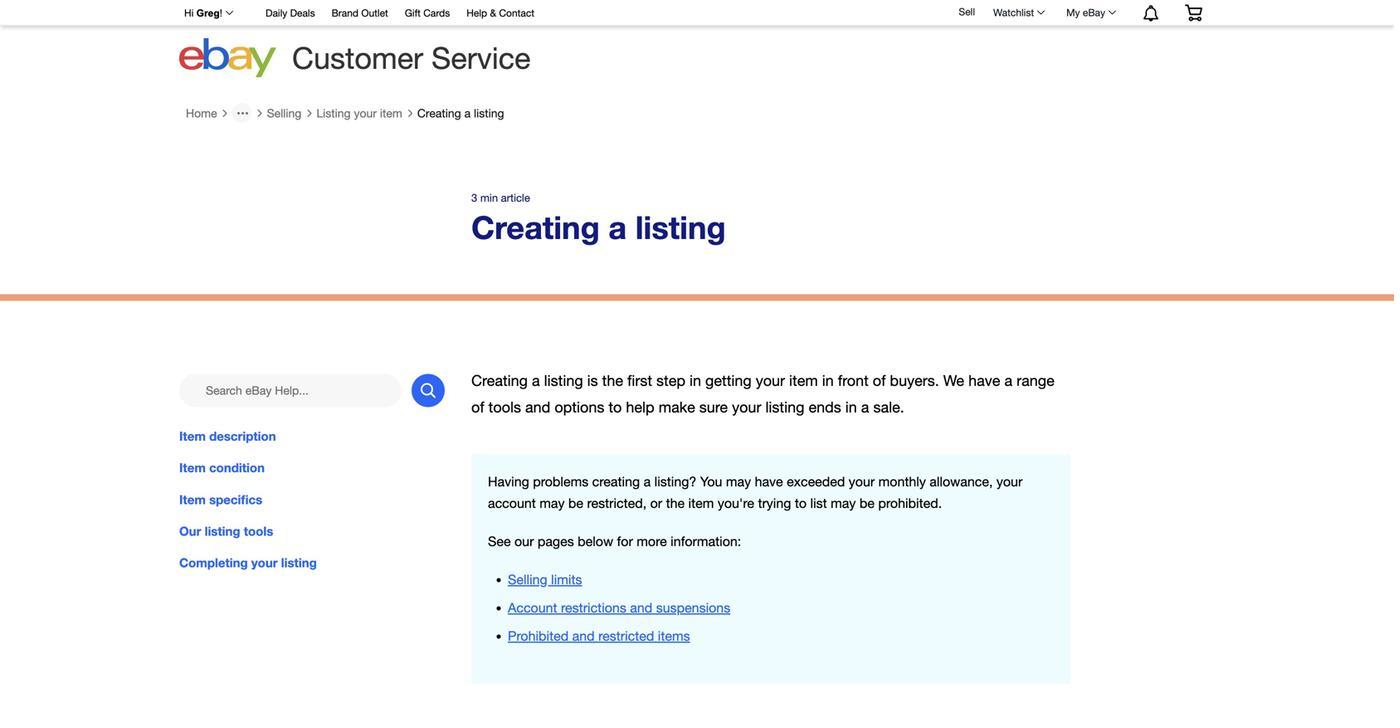 Task type: locate. For each thing, give the bounding box(es) containing it.
0 horizontal spatial have
[[755, 474, 783, 489]]

account
[[508, 600, 557, 615]]

below
[[578, 534, 613, 549]]

0 horizontal spatial may
[[540, 495, 565, 511]]

the right "or"
[[666, 495, 685, 511]]

ends
[[809, 399, 841, 416]]

0 vertical spatial have
[[969, 372, 1001, 389]]

1 vertical spatial item
[[179, 460, 206, 475]]

the inside having problems creating a listing? you may have exceeded your monthly allowance, your account may be restricted, or the item you're trying to list may be prohibited.
[[666, 495, 685, 511]]

in right step
[[690, 372, 701, 389]]

0 horizontal spatial the
[[602, 372, 623, 389]]

item description
[[179, 429, 276, 444]]

options
[[555, 399, 605, 416]]

outlet
[[361, 7, 388, 19]]

have inside having problems creating a listing? you may have exceeded your monthly allowance, your account may be restricted, or the item you're trying to list may be prohibited.
[[755, 474, 783, 489]]

0 vertical spatial of
[[873, 372, 886, 389]]

our listing tools link
[[179, 522, 445, 540]]

creating inside the 'creating a listing is the first step in getting your item in front of buyers. we have a range of tools and options to help make sure your listing ends in a sale.'
[[471, 372, 528, 389]]

monthly
[[879, 474, 926, 489]]

1 horizontal spatial have
[[969, 372, 1001, 389]]

1 vertical spatial item
[[789, 372, 818, 389]]

a inside 3 min article creating a listing
[[609, 208, 627, 246]]

ebay
[[1083, 7, 1106, 18]]

selling left listing
[[267, 106, 302, 120]]

listing inside 3 min article creating a listing
[[636, 208, 726, 246]]

in left front
[[822, 372, 834, 389]]

see our pages below for more information:
[[488, 534, 741, 549]]

3 min article creating a listing
[[471, 191, 726, 246]]

item specifics link
[[179, 490, 445, 509]]

hi greg !
[[184, 7, 222, 19]]

1 horizontal spatial item
[[689, 495, 714, 511]]

getting
[[706, 372, 752, 389]]

item up the ends
[[789, 372, 818, 389]]

first
[[627, 372, 652, 389]]

1 horizontal spatial in
[[822, 372, 834, 389]]

1 vertical spatial have
[[755, 474, 783, 489]]

the inside the 'creating a listing is the first step in getting your item in front of buyers. we have a range of tools and options to help make sure your listing ends in a sale.'
[[602, 372, 623, 389]]

and
[[525, 399, 551, 416], [630, 600, 653, 615], [572, 628, 595, 644]]

the right is
[[602, 372, 623, 389]]

watchlist
[[993, 7, 1034, 18]]

may up you're
[[726, 474, 751, 489]]

tools inside our listing tools link
[[244, 524, 273, 539]]

and up the restricted
[[630, 600, 653, 615]]

and down restrictions
[[572, 628, 595, 644]]

to left list
[[795, 495, 807, 511]]

article
[[501, 191, 530, 204]]

1 be from the left
[[568, 495, 583, 511]]

help & contact
[[467, 7, 535, 19]]

our
[[179, 524, 201, 539]]

service
[[432, 40, 531, 75]]

2 horizontal spatial item
[[789, 372, 818, 389]]

may right list
[[831, 495, 856, 511]]

item down the 'you'
[[689, 495, 714, 511]]

in
[[690, 372, 701, 389], [822, 372, 834, 389], [846, 399, 857, 416]]

account
[[488, 495, 536, 511]]

selling link
[[267, 106, 302, 120]]

1 vertical spatial creating
[[471, 208, 600, 246]]

sale.
[[874, 399, 905, 416]]

0 horizontal spatial of
[[471, 399, 484, 416]]

0 vertical spatial creating
[[417, 106, 461, 120]]

sell
[[959, 6, 975, 18]]

1 vertical spatial tools
[[244, 524, 273, 539]]

1 horizontal spatial of
[[873, 372, 886, 389]]

prohibited and restricted items link
[[508, 628, 690, 644]]

1 vertical spatial of
[[471, 399, 484, 416]]

make
[[659, 399, 695, 416]]

listing
[[474, 106, 504, 120], [636, 208, 726, 246], [544, 372, 583, 389], [766, 399, 805, 416], [205, 524, 240, 539], [281, 555, 317, 570]]

item for item specifics
[[179, 492, 206, 507]]

sure
[[699, 399, 728, 416]]

1 horizontal spatial and
[[572, 628, 595, 644]]

0 horizontal spatial in
[[690, 372, 701, 389]]

your
[[354, 106, 377, 120], [756, 372, 785, 389], [732, 399, 761, 416], [849, 474, 875, 489], [997, 474, 1023, 489], [251, 555, 278, 570]]

of
[[873, 372, 886, 389], [471, 399, 484, 416]]

your right listing
[[354, 106, 377, 120]]

your inside "listing your item" link
[[354, 106, 377, 120]]

item inside "listing your item" link
[[380, 106, 402, 120]]

be
[[568, 495, 583, 511], [860, 495, 875, 511]]

have up trying
[[755, 474, 783, 489]]

0 vertical spatial the
[[602, 372, 623, 389]]

0 horizontal spatial tools
[[244, 524, 273, 539]]

account restrictions and suspensions
[[508, 600, 731, 615]]

in right the ends
[[846, 399, 857, 416]]

my
[[1067, 7, 1080, 18]]

tools inside the 'creating a listing is the first step in getting your item in front of buyers. we have a range of tools and options to help make sure your listing ends in a sale.'
[[489, 399, 521, 416]]

0 vertical spatial tools
[[489, 399, 521, 416]]

0 vertical spatial selling
[[267, 106, 302, 120]]

to inside having problems creating a listing? you may have exceeded your monthly allowance, your account may be restricted, or the item you're trying to list may be prohibited.
[[795, 495, 807, 511]]

list
[[811, 495, 827, 511]]

have right we
[[969, 372, 1001, 389]]

1 horizontal spatial tools
[[489, 399, 521, 416]]

1 item from the top
[[179, 429, 206, 444]]

1 horizontal spatial be
[[860, 495, 875, 511]]

2 vertical spatial and
[[572, 628, 595, 644]]

0 vertical spatial to
[[609, 399, 622, 416]]

0 vertical spatial item
[[380, 106, 402, 120]]

be left 'prohibited.'
[[860, 495, 875, 511]]

item right listing
[[380, 106, 402, 120]]

2 horizontal spatial and
[[630, 600, 653, 615]]

0 vertical spatial and
[[525, 399, 551, 416]]

help
[[467, 7, 487, 19]]

tools up having
[[489, 399, 521, 416]]

3 item from the top
[[179, 492, 206, 507]]

buyers.
[[890, 372, 939, 389]]

0 vertical spatial item
[[179, 429, 206, 444]]

to left help at the left bottom
[[609, 399, 622, 416]]

item
[[380, 106, 402, 120], [789, 372, 818, 389], [689, 495, 714, 511]]

my ebay link
[[1057, 2, 1124, 22]]

2 vertical spatial item
[[689, 495, 714, 511]]

prohibited.
[[878, 495, 942, 511]]

item up the item specifics
[[179, 460, 206, 475]]

2 vertical spatial creating
[[471, 372, 528, 389]]

customer
[[292, 40, 423, 75]]

your down our listing tools
[[251, 555, 278, 570]]

item up item condition
[[179, 429, 206, 444]]

customer service banner
[[175, 0, 1215, 83]]

creating
[[592, 474, 640, 489]]

listing
[[317, 106, 351, 120]]

and left options
[[525, 399, 551, 416]]

1 vertical spatial to
[[795, 495, 807, 511]]

1 horizontal spatial to
[[795, 495, 807, 511]]

daily deals
[[266, 7, 315, 19]]

selling
[[267, 106, 302, 120], [508, 572, 548, 587]]

item up our
[[179, 492, 206, 507]]

creating for creating a listing is the first step in getting your item in front of buyers. we have a range of tools and options to help make sure your listing ends in a sale.
[[471, 372, 528, 389]]

be down problems
[[568, 495, 583, 511]]

0 horizontal spatial selling
[[267, 106, 302, 120]]

0 horizontal spatial be
[[568, 495, 583, 511]]

selling up account
[[508, 572, 548, 587]]

1 vertical spatial the
[[666, 495, 685, 511]]

may down problems
[[540, 495, 565, 511]]

0 horizontal spatial to
[[609, 399, 622, 416]]

2 vertical spatial item
[[179, 492, 206, 507]]

1 horizontal spatial the
[[666, 495, 685, 511]]

1 vertical spatial selling
[[508, 572, 548, 587]]

tools up "completing your listing" at the left bottom of page
[[244, 524, 273, 539]]

creating a listing main content
[[0, 96, 1394, 703]]

the
[[602, 372, 623, 389], [666, 495, 685, 511]]

step
[[657, 372, 686, 389]]

0 horizontal spatial and
[[525, 399, 551, 416]]

0 horizontal spatial item
[[380, 106, 402, 120]]

having
[[488, 474, 529, 489]]

item specifics
[[179, 492, 262, 507]]

account navigation
[[175, 0, 1215, 26]]

1 horizontal spatial selling
[[508, 572, 548, 587]]

2 horizontal spatial may
[[831, 495, 856, 511]]

selling for selling limits
[[508, 572, 548, 587]]

2 item from the top
[[179, 460, 206, 475]]

a inside having problems creating a listing? you may have exceeded your monthly allowance, your account may be restricted, or the item you're trying to list may be prohibited.
[[644, 474, 651, 489]]



Task type: describe. For each thing, give the bounding box(es) containing it.
have inside the 'creating a listing is the first step in getting your item in front of buyers. we have a range of tools and options to help make sure your listing ends in a sale.'
[[969, 372, 1001, 389]]

brand outlet link
[[332, 5, 388, 23]]

completing
[[179, 555, 248, 570]]

creating a listing is the first step in getting your item in front of buyers. we have a range of tools and options to help make sure your listing ends in a sale.
[[471, 372, 1055, 416]]

item condition link
[[179, 459, 445, 477]]

contact
[[499, 7, 535, 19]]

trying
[[758, 495, 791, 511]]

creating a listing
[[417, 106, 504, 120]]

2 be from the left
[[860, 495, 875, 511]]

my ebay
[[1067, 7, 1106, 18]]

completing your listing link
[[179, 553, 445, 572]]

to inside the 'creating a listing is the first step in getting your item in front of buyers. we have a range of tools and options to help make sure your listing ends in a sale.'
[[609, 399, 622, 416]]

prohibited
[[508, 628, 569, 644]]

hi
[[184, 7, 194, 19]]

&
[[490, 7, 496, 19]]

selling limits link
[[508, 572, 582, 587]]

for
[[617, 534, 633, 549]]

items
[[658, 628, 690, 644]]

our listing tools
[[179, 524, 273, 539]]

1 vertical spatial and
[[630, 600, 653, 615]]

creating inside 3 min article creating a listing
[[471, 208, 600, 246]]

watchlist link
[[984, 2, 1053, 22]]

creating a listing link
[[417, 106, 504, 120]]

brand
[[332, 7, 359, 19]]

min
[[480, 191, 498, 204]]

cards
[[424, 7, 450, 19]]

item for item condition
[[179, 460, 206, 475]]

suspensions
[[656, 600, 731, 615]]

and inside the 'creating a listing is the first step in getting your item in front of buyers. we have a range of tools and options to help make sure your listing ends in a sale.'
[[525, 399, 551, 416]]

item for item description
[[179, 429, 206, 444]]

problems
[[533, 474, 589, 489]]

deals
[[290, 7, 315, 19]]

creating for creating a listing
[[417, 106, 461, 120]]

help & contact link
[[467, 5, 535, 23]]

your shopping cart image
[[1184, 4, 1203, 21]]

prohibited and restricted items
[[508, 628, 690, 644]]

!
[[220, 7, 222, 19]]

1 horizontal spatial may
[[726, 474, 751, 489]]

or
[[650, 495, 662, 511]]

information:
[[671, 534, 741, 549]]

help
[[626, 399, 655, 416]]

you're
[[718, 495, 754, 511]]

listing your item
[[317, 106, 402, 120]]

account restrictions and suspensions link
[[508, 600, 731, 615]]

having problems creating a listing? you may have exceeded your monthly allowance, your account may be restricted, or the item you're trying to list may be prohibited.
[[488, 474, 1023, 511]]

condition
[[209, 460, 265, 475]]

daily
[[266, 7, 287, 19]]

we
[[944, 372, 965, 389]]

customer service
[[292, 40, 531, 75]]

selling limits
[[508, 572, 582, 587]]

your right allowance,
[[997, 474, 1023, 489]]

your left monthly
[[849, 474, 875, 489]]

gift cards link
[[405, 5, 450, 23]]

2 horizontal spatial in
[[846, 399, 857, 416]]

greg
[[196, 7, 220, 19]]

allowance,
[[930, 474, 993, 489]]

listing?
[[655, 474, 697, 489]]

pages
[[538, 534, 574, 549]]

our
[[515, 534, 534, 549]]

Search eBay Help... text field
[[179, 374, 402, 407]]

gift cards
[[405, 7, 450, 19]]

listing your item link
[[317, 106, 402, 120]]

description
[[209, 429, 276, 444]]

range
[[1017, 372, 1055, 389]]

exceeded
[[787, 474, 845, 489]]

daily deals link
[[266, 5, 315, 23]]

restricted
[[598, 628, 654, 644]]

item description link
[[179, 427, 445, 445]]

3
[[471, 191, 477, 204]]

item inside the 'creating a listing is the first step in getting your item in front of buyers. we have a range of tools and options to help make sure your listing ends in a sale.'
[[789, 372, 818, 389]]

restricted,
[[587, 495, 647, 511]]

your down getting
[[732, 399, 761, 416]]

completing your listing
[[179, 555, 317, 570]]

selling for 'selling' link
[[267, 106, 302, 120]]

gift
[[405, 7, 421, 19]]

your right getting
[[756, 372, 785, 389]]

item condition
[[179, 460, 265, 475]]

see
[[488, 534, 511, 549]]

your inside the completing your listing link
[[251, 555, 278, 570]]

item inside having problems creating a listing? you may have exceeded your monthly allowance, your account may be restricted, or the item you're trying to list may be prohibited.
[[689, 495, 714, 511]]

home
[[186, 106, 217, 120]]

limits
[[551, 572, 582, 587]]

restrictions
[[561, 600, 627, 615]]

specifics
[[209, 492, 262, 507]]

front
[[838, 372, 869, 389]]

sell link
[[952, 6, 983, 18]]

you
[[700, 474, 722, 489]]



Task type: vqa. For each thing, say whether or not it's contained in the screenshot.
Results
no



